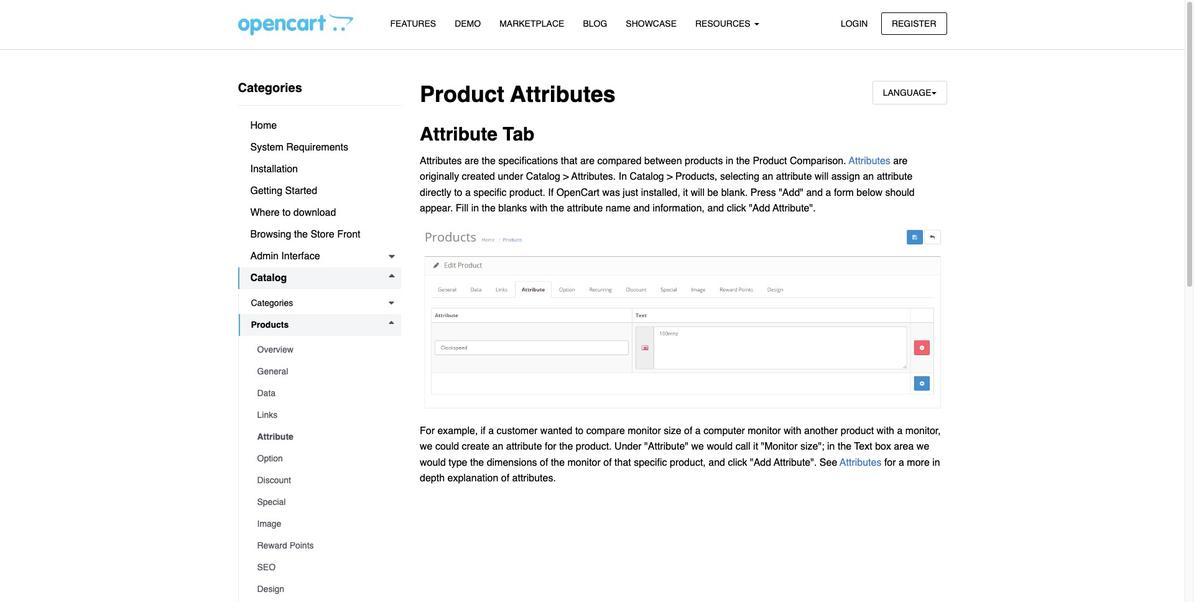 Task type: describe. For each thing, give the bounding box(es) containing it.
attributes down text
[[840, 457, 885, 468]]

could
[[435, 441, 459, 452]]

a inside for a more in depth explanation of attributes.
[[899, 457, 905, 468]]

of inside for a more in depth explanation of attributes.
[[501, 473, 510, 484]]

features link
[[381, 13, 446, 35]]

installed,
[[641, 187, 681, 198]]

of right size
[[684, 425, 693, 437]]

originally
[[420, 171, 459, 182]]

size";
[[801, 441, 825, 452]]

where to download
[[250, 207, 336, 218]]

attribute for attribute
[[257, 432, 294, 442]]

another
[[804, 425, 838, 437]]

explanation
[[448, 473, 499, 484]]

marketplace
[[500, 19, 565, 29]]

0 horizontal spatial would
[[420, 457, 446, 468]]

specific inside for example, if a customer wanted to compare monitor size of a computer monitor with another product with a monitor, we could create an attribute for the product. under "attribute" we would call it "monitor size"; in the text box area we would type the dimensions of the monitor of that specific product, and click "add attribute". see
[[634, 457, 667, 468]]

attribute for attribute tab
[[420, 123, 498, 145]]

0 vertical spatial will
[[815, 171, 829, 182]]

of up attributes. on the left bottom of the page
[[540, 457, 548, 468]]

where
[[250, 207, 280, 218]]

customer
[[497, 425, 538, 437]]

categories link
[[239, 292, 401, 314]]

1 we from the left
[[420, 441, 433, 452]]

attributes.
[[572, 171, 616, 182]]

are originally created under catalog > attributes. in catalog > products, selecting an attribute will assign an attribute directly to a specific product. if opencart was just installed, it will be blank. press "add" and a form below should appear. fill in the blanks with the attribute name and information, and click "add attribute".
[[420, 155, 915, 214]]

products link
[[239, 314, 401, 336]]

"monitor
[[761, 441, 798, 452]]

was
[[603, 187, 620, 198]]

register
[[892, 18, 937, 28]]

download
[[294, 207, 336, 218]]

installation link
[[238, 159, 401, 180]]

and down just
[[634, 203, 650, 214]]

attribute inside for example, if a customer wanted to compare monitor size of a computer monitor with another product with a monitor, we could create an attribute for the product. under "attribute" we would call it "monitor size"; in the text box area we would type the dimensions of the monitor of that specific product, and click "add attribute". see
[[506, 441, 542, 452]]

points
[[290, 541, 314, 551]]

store
[[311, 229, 335, 240]]

click inside for example, if a customer wanted to compare monitor size of a computer monitor with another product with a monitor, we could create an attribute for the product. under "attribute" we would call it "monitor size"; in the text box area we would type the dimensions of the monitor of that specific product, and click "add attribute". see
[[728, 457, 748, 468]]

to inside for example, if a customer wanted to compare monitor size of a computer monitor with another product with a monitor, we could create an attribute for the product. under "attribute" we would call it "monitor size"; in the text box area we would type the dimensions of the monitor of that specific product, and click "add attribute". see
[[575, 425, 584, 437]]

attribute". inside for example, if a customer wanted to compare monitor size of a computer monitor with another product with a monitor, we could create an attribute for the product. under "attribute" we would call it "monitor size"; in the text box area we would type the dimensions of the monitor of that specific product, and click "add attribute". see
[[774, 457, 817, 468]]

demo link
[[446, 13, 490, 35]]

specifications
[[499, 155, 558, 167]]

admin interface link
[[238, 246, 401, 268]]

requirements
[[286, 142, 348, 153]]

0 horizontal spatial product
[[420, 82, 505, 107]]

a right size
[[695, 425, 701, 437]]

attributes up assign on the right top of the page
[[849, 155, 891, 167]]

system requirements
[[250, 142, 348, 153]]

login
[[841, 18, 868, 28]]

browsing the store front link
[[238, 224, 401, 246]]

a up area
[[897, 425, 903, 437]]

it inside for example, if a customer wanted to compare monitor size of a computer monitor with another product with a monitor, we could create an attribute for the product. under "attribute" we would call it "monitor size"; in the text box area we would type the dimensions of the monitor of that specific product, and click "add attribute". see
[[753, 441, 758, 452]]

call
[[736, 441, 751, 452]]

2 we from the left
[[692, 441, 704, 452]]

box
[[875, 441, 892, 452]]

2 horizontal spatial monitor
[[748, 425, 781, 437]]

click inside the are originally created under catalog > attributes. in catalog > products, selecting an attribute will assign an attribute directly to a specific product. if opencart was just installed, it will be blank. press "add" and a form below should appear. fill in the blanks with the attribute name and information, and click "add attribute".
[[727, 203, 746, 214]]

0 horizontal spatial will
[[691, 187, 705, 198]]

blog
[[583, 19, 607, 29]]

overview
[[257, 345, 294, 355]]

dimensions
[[487, 457, 537, 468]]

size
[[664, 425, 682, 437]]

1 vertical spatial to
[[283, 207, 291, 218]]

general link
[[245, 361, 401, 383]]

features
[[390, 19, 436, 29]]

with inside the are originally created under catalog > attributes. in catalog > products, selecting an attribute will assign an attribute directly to a specific product. if opencart was just installed, it will be blank. press "add" and a form below should appear. fill in the blanks with the attribute name and information, and click "add attribute".
[[530, 203, 548, 214]]

system
[[250, 142, 284, 153]]

form
[[834, 187, 854, 198]]

for example, if a customer wanted to compare monitor size of a computer monitor with another product with a monitor, we could create an attribute for the product. under "attribute" we would call it "monitor size"; in the text box area we would type the dimensions of the monitor of that specific product, and click "add attribute". see
[[420, 425, 941, 468]]

that inside for example, if a customer wanted to compare monitor size of a computer monitor with another product with a monitor, we could create an attribute for the product. under "attribute" we would call it "monitor size"; in the text box area we would type the dimensions of the monitor of that specific product, and click "add attribute". see
[[615, 457, 631, 468]]

the up attributes. on the left bottom of the page
[[551, 457, 565, 468]]

fill
[[456, 203, 469, 214]]

front
[[337, 229, 361, 240]]

it inside the are originally created under catalog > attributes. in catalog > products, selecting an attribute will assign an attribute directly to a specific product. if opencart was just installed, it will be blank. press "add" and a form below should appear. fill in the blanks with the attribute name and information, and click "add attribute".
[[683, 187, 688, 198]]

product. inside the are originally created under catalog > attributes. in catalog > products, selecting an attribute will assign an attribute directly to a specific product. if opencart was just installed, it will be blank. press "add" and a form below should appear. fill in the blanks with the attribute name and information, and click "add attribute".
[[510, 187, 546, 198]]

"add inside the are originally created under catalog > attributes. in catalog > products, selecting an attribute will assign an attribute directly to a specific product. if opencart was just installed, it will be blank. press "add" and a form below should appear. fill in the blanks with the attribute name and information, and click "add attribute".
[[749, 203, 770, 214]]

for inside for example, if a customer wanted to compare monitor size of a computer monitor with another product with a monitor, we could create an attribute for the product. under "attribute" we would call it "monitor size"; in the text box area we would type the dimensions of the monitor of that specific product, and click "add attribute". see
[[545, 441, 557, 452]]

discount
[[257, 475, 291, 485]]

2 horizontal spatial catalog
[[630, 171, 664, 182]]

attributes are the specifications that are compared between products in the product comparison. attributes
[[420, 155, 894, 167]]

just
[[623, 187, 639, 198]]

where to download link
[[238, 202, 401, 224]]

attributes up tab
[[510, 82, 616, 107]]

general
[[257, 366, 288, 376]]

register link
[[882, 12, 947, 35]]

attributes up originally
[[420, 155, 462, 167]]

seo link
[[245, 557, 401, 579]]

created
[[462, 171, 495, 182]]

installation
[[250, 164, 298, 175]]

under
[[615, 441, 642, 452]]

the down if
[[551, 203, 564, 214]]

attribute". inside the are originally created under catalog > attributes. in catalog > products, selecting an attribute will assign an attribute directly to a specific product. if opencart was just installed, it will be blank. press "add" and a form below should appear. fill in the blanks with the attribute name and information, and click "add attribute".
[[773, 203, 816, 214]]

a right if
[[489, 425, 494, 437]]

marketplace link
[[490, 13, 574, 35]]

of down compare
[[604, 457, 612, 468]]

0 horizontal spatial monitor
[[568, 457, 601, 468]]

system requirements link
[[238, 137, 401, 159]]

started
[[285, 185, 317, 197]]

opencart
[[557, 187, 600, 198]]

product attributes
[[420, 82, 616, 107]]

product
[[841, 425, 874, 437]]

blog link
[[574, 13, 617, 35]]

the inside browsing the store front link
[[294, 229, 308, 240]]

2 horizontal spatial an
[[863, 171, 874, 182]]

should
[[886, 187, 915, 198]]

2 are from the left
[[580, 155, 595, 167]]

in
[[619, 171, 627, 182]]

1 horizontal spatial an
[[763, 171, 774, 182]]

attribute tab
[[420, 123, 535, 145]]

reward points link
[[245, 535, 401, 557]]

if
[[548, 187, 554, 198]]



Task type: vqa. For each thing, say whether or not it's contained in the screenshot.
create at the left bottom of the page
yes



Task type: locate. For each thing, give the bounding box(es) containing it.
product
[[420, 82, 505, 107], [753, 155, 787, 167]]

a left the form
[[826, 187, 832, 198]]

0 vertical spatial would
[[707, 441, 733, 452]]

demo
[[455, 19, 481, 29]]

product,
[[670, 457, 706, 468]]

appear.
[[420, 203, 453, 214]]

the down wanted in the bottom of the page
[[559, 441, 573, 452]]

2 horizontal spatial to
[[575, 425, 584, 437]]

1 horizontal spatial to
[[454, 187, 463, 198]]

categories up home
[[238, 81, 302, 95]]

it up information,
[[683, 187, 688, 198]]

attribute up "add"
[[776, 171, 812, 182]]

attributes.
[[512, 473, 556, 484]]

if
[[481, 425, 486, 437]]

option link
[[245, 448, 401, 470]]

0 vertical spatial attributes link
[[849, 155, 894, 167]]

1 horizontal spatial product
[[753, 155, 787, 167]]

1 vertical spatial "add
[[750, 457, 772, 468]]

see
[[820, 457, 838, 468]]

in right fill
[[471, 203, 479, 214]]

0 horizontal spatial to
[[283, 207, 291, 218]]

2 vertical spatial to
[[575, 425, 584, 437]]

the up selecting
[[736, 155, 750, 167]]

showcase link
[[617, 13, 686, 35]]

attributes link up assign on the right top of the page
[[849, 155, 894, 167]]

1 horizontal spatial monitor
[[628, 425, 661, 437]]

1 horizontal spatial we
[[692, 441, 704, 452]]

in up selecting
[[726, 155, 734, 167]]

reward
[[257, 541, 287, 551]]

3 are from the left
[[894, 155, 908, 167]]

would up depth
[[420, 457, 446, 468]]

monitor,
[[906, 425, 941, 437]]

the left store
[[294, 229, 308, 240]]

getting started
[[250, 185, 317, 197]]

2 horizontal spatial we
[[917, 441, 930, 452]]

with up the "monitor
[[784, 425, 802, 437]]

1 vertical spatial attribute
[[257, 432, 294, 442]]

and right "add"
[[807, 187, 823, 198]]

1 are from the left
[[465, 155, 479, 167]]

0 horizontal spatial product.
[[510, 187, 546, 198]]

"add down press
[[749, 203, 770, 214]]

1 horizontal spatial specific
[[634, 457, 667, 468]]

of
[[684, 425, 693, 437], [540, 457, 548, 468], [604, 457, 612, 468], [501, 473, 510, 484]]

0 vertical spatial categories
[[238, 81, 302, 95]]

admin
[[250, 251, 279, 262]]

image link
[[245, 513, 401, 535]]

attributes link for for
[[840, 457, 885, 468]]

reward points
[[257, 541, 314, 551]]

that up attributes.
[[561, 155, 578, 167]]

are up attributes.
[[580, 155, 595, 167]]

compare
[[587, 425, 625, 437]]

an up dimensions
[[492, 441, 504, 452]]

blanks
[[499, 203, 527, 214]]

2 horizontal spatial with
[[877, 425, 895, 437]]

1 horizontal spatial product.
[[576, 441, 612, 452]]

create
[[462, 441, 490, 452]]

click down blank.
[[727, 203, 746, 214]]

0 horizontal spatial for
[[545, 441, 557, 452]]

of down dimensions
[[501, 473, 510, 484]]

for inside for a more in depth explanation of attributes.
[[885, 457, 896, 468]]

we down for
[[420, 441, 433, 452]]

in up the see
[[828, 441, 835, 452]]

are up 'created'
[[465, 155, 479, 167]]

0 vertical spatial that
[[561, 155, 578, 167]]

to inside the are originally created under catalog > attributes. in catalog > products, selecting an attribute will assign an attribute directly to a specific product. if opencart was just installed, it will be blank. press "add" and a form below should appear. fill in the blanks with the attribute name and information, and click "add attribute".
[[454, 187, 463, 198]]

0 horizontal spatial that
[[561, 155, 578, 167]]

1 horizontal spatial it
[[753, 441, 758, 452]]

depth
[[420, 473, 445, 484]]

0 horizontal spatial we
[[420, 441, 433, 452]]

1 vertical spatial attribute".
[[774, 457, 817, 468]]

to right wanted in the bottom of the page
[[575, 425, 584, 437]]

1 vertical spatial it
[[753, 441, 758, 452]]

0 vertical spatial product.
[[510, 187, 546, 198]]

0 horizontal spatial it
[[683, 187, 688, 198]]

an inside for example, if a customer wanted to compare monitor size of a computer monitor with another product with a monitor, we could create an attribute for the product. under "attribute" we would call it "monitor size"; in the text box area we would type the dimensions of the monitor of that specific product, and click "add attribute". see
[[492, 441, 504, 452]]

attribute up option
[[257, 432, 294, 442]]

"add"
[[779, 187, 804, 198]]

in inside for a more in depth explanation of attributes.
[[933, 457, 941, 468]]

be
[[708, 187, 719, 198]]

monitor up the "monitor
[[748, 425, 781, 437]]

attribute
[[776, 171, 812, 182], [877, 171, 913, 182], [567, 203, 603, 214], [506, 441, 542, 452]]

0 horizontal spatial attribute
[[257, 432, 294, 442]]

and down be
[[708, 203, 724, 214]]

resources link
[[686, 13, 769, 35]]

it right call
[[753, 441, 758, 452]]

1 vertical spatial specific
[[634, 457, 667, 468]]

0 vertical spatial product
[[420, 82, 505, 107]]

an up press
[[763, 171, 774, 182]]

0 vertical spatial to
[[454, 187, 463, 198]]

computer
[[704, 425, 745, 437]]

attributes link for are
[[849, 155, 894, 167]]

0 horizontal spatial specific
[[474, 187, 507, 198]]

0 horizontal spatial an
[[492, 441, 504, 452]]

and inside for example, if a customer wanted to compare monitor size of a computer monitor with another product with a monitor, we could create an attribute for the product. under "attribute" we would call it "monitor size"; in the text box area we would type the dimensions of the monitor of that specific product, and click "add attribute". see
[[709, 457, 725, 468]]

0 vertical spatial attribute".
[[773, 203, 816, 214]]

1 vertical spatial click
[[728, 457, 748, 468]]

specific down 'created'
[[474, 187, 507, 198]]

product up attribute tab
[[420, 82, 505, 107]]

in inside the are originally created under catalog > attributes. in catalog > products, selecting an attribute will assign an attribute directly to a specific product. if opencart was just installed, it will be blank. press "add" and a form below should appear. fill in the blanks with the attribute name and information, and click "add attribute".
[[471, 203, 479, 214]]

1 horizontal spatial for
[[885, 457, 896, 468]]

click down call
[[728, 457, 748, 468]]

for down wanted in the bottom of the page
[[545, 441, 557, 452]]

1 horizontal spatial that
[[615, 457, 631, 468]]

"add
[[749, 203, 770, 214], [750, 457, 772, 468]]

0 vertical spatial for
[[545, 441, 557, 452]]

language button
[[873, 81, 947, 105]]

catalog down the admin
[[250, 273, 287, 284]]

>
[[563, 171, 569, 182], [667, 171, 673, 182]]

we up product,
[[692, 441, 704, 452]]

for down box
[[885, 457, 896, 468]]

1 vertical spatial product
[[753, 155, 787, 167]]

attributes link down text
[[840, 457, 885, 468]]

attributes
[[510, 82, 616, 107], [420, 155, 462, 167], [849, 155, 891, 167], [840, 457, 885, 468]]

specific down "attribute"
[[634, 457, 667, 468]]

will left be
[[691, 187, 705, 198]]

text
[[855, 441, 873, 452]]

adding products attribute image
[[420, 225, 947, 416]]

attribute". down the "monitor
[[774, 457, 817, 468]]

> up opencart
[[563, 171, 569, 182]]

image
[[257, 519, 281, 529]]

we down monitor,
[[917, 441, 930, 452]]

admin interface
[[250, 251, 320, 262]]

product. up blanks
[[510, 187, 546, 198]]

to
[[454, 187, 463, 198], [283, 207, 291, 218], [575, 425, 584, 437]]

1 vertical spatial will
[[691, 187, 705, 198]]

0 horizontal spatial >
[[563, 171, 569, 182]]

login link
[[831, 12, 879, 35]]

are inside the are originally created under catalog > attributes. in catalog > products, selecting an attribute will assign an attribute directly to a specific product. if opencart was just installed, it will be blank. press "add" and a form below should appear. fill in the blanks with the attribute name and information, and click "add attribute".
[[894, 155, 908, 167]]

attribute down opencart
[[567, 203, 603, 214]]

opencart - open source shopping cart solution image
[[238, 13, 353, 35]]

will down comparison.
[[815, 171, 829, 182]]

3 we from the left
[[917, 441, 930, 452]]

specific
[[474, 187, 507, 198], [634, 457, 667, 468]]

option
[[257, 454, 283, 464]]

blank.
[[721, 187, 748, 198]]

2 > from the left
[[667, 171, 673, 182]]

discount link
[[245, 470, 401, 492]]

seo
[[257, 562, 276, 572]]

the up 'created'
[[482, 155, 496, 167]]

1 horizontal spatial are
[[580, 155, 595, 167]]

0 vertical spatial it
[[683, 187, 688, 198]]

in inside for example, if a customer wanted to compare monitor size of a computer monitor with another product with a monitor, we could create an attribute for the product. under "attribute" we would call it "monitor size"; in the text box area we would type the dimensions of the monitor of that specific product, and click "add attribute". see
[[828, 441, 835, 452]]

directly
[[420, 187, 452, 198]]

attribute up the should
[[877, 171, 913, 182]]

resources
[[696, 19, 753, 29]]

monitor down compare
[[568, 457, 601, 468]]

below
[[857, 187, 883, 198]]

catalog up if
[[526, 171, 561, 182]]

browsing
[[250, 229, 291, 240]]

"add inside for example, if a customer wanted to compare monitor size of a computer monitor with another product with a monitor, we could create an attribute for the product. under "attribute" we would call it "monitor size"; in the text box area we would type the dimensions of the monitor of that specific product, and click "add attribute". see
[[750, 457, 772, 468]]

1 vertical spatial categories
[[251, 298, 293, 308]]

with up box
[[877, 425, 895, 437]]

categories up products
[[251, 298, 293, 308]]

1 vertical spatial product.
[[576, 441, 612, 452]]

showcase
[[626, 19, 677, 29]]

an
[[763, 171, 774, 182], [863, 171, 874, 182], [492, 441, 504, 452]]

1 horizontal spatial with
[[784, 425, 802, 437]]

compared
[[598, 155, 642, 167]]

1 horizontal spatial would
[[707, 441, 733, 452]]

specific inside the are originally created under catalog > attributes. in catalog > products, selecting an attribute will assign an attribute directly to a specific product. if opencart was just installed, it will be blank. press "add" and a form below should appear. fill in the blanks with the attribute name and information, and click "add attribute".
[[474, 187, 507, 198]]

interface
[[281, 251, 320, 262]]

a down area
[[899, 457, 905, 468]]

0 vertical spatial specific
[[474, 187, 507, 198]]

product up press
[[753, 155, 787, 167]]

the
[[482, 155, 496, 167], [736, 155, 750, 167], [482, 203, 496, 214], [551, 203, 564, 214], [294, 229, 308, 240], [559, 441, 573, 452], [838, 441, 852, 452], [470, 457, 484, 468], [551, 457, 565, 468]]

attributes link
[[849, 155, 894, 167], [840, 457, 885, 468]]

0 horizontal spatial catalog
[[250, 273, 287, 284]]

to up fill
[[454, 187, 463, 198]]

monitor up under
[[628, 425, 661, 437]]

0 horizontal spatial with
[[530, 203, 548, 214]]

product. inside for example, if a customer wanted to compare monitor size of a computer monitor with another product with a monitor, we could create an attribute for the product. under "attribute" we would call it "monitor size"; in the text box area we would type the dimensions of the monitor of that specific product, and click "add attribute". see
[[576, 441, 612, 452]]

products
[[685, 155, 723, 167]]

type
[[449, 457, 468, 468]]

a
[[465, 187, 471, 198], [826, 187, 832, 198], [489, 425, 494, 437], [695, 425, 701, 437], [897, 425, 903, 437], [899, 457, 905, 468]]

attribute down customer
[[506, 441, 542, 452]]

1 horizontal spatial >
[[667, 171, 673, 182]]

a up fill
[[465, 187, 471, 198]]

comparison.
[[790, 155, 847, 167]]

attribute". down "add"
[[773, 203, 816, 214]]

the left blanks
[[482, 203, 496, 214]]

special link
[[245, 492, 401, 513]]

would down "computer"
[[707, 441, 733, 452]]

in right more
[[933, 457, 941, 468]]

products,
[[676, 171, 718, 182]]

1 > from the left
[[563, 171, 569, 182]]

0 vertical spatial attribute
[[420, 123, 498, 145]]

press
[[751, 187, 776, 198]]

links
[[257, 410, 278, 420]]

0 horizontal spatial are
[[465, 155, 479, 167]]

and
[[807, 187, 823, 198], [634, 203, 650, 214], [708, 203, 724, 214], [709, 457, 725, 468]]

are up the should
[[894, 155, 908, 167]]

with right blanks
[[530, 203, 548, 214]]

an up below
[[863, 171, 874, 182]]

would
[[707, 441, 733, 452], [420, 457, 446, 468]]

to right the where in the left top of the page
[[283, 207, 291, 218]]

data
[[257, 388, 276, 398]]

area
[[894, 441, 914, 452]]

0 vertical spatial "add
[[749, 203, 770, 214]]

1 vertical spatial would
[[420, 457, 446, 468]]

catalog down attributes are the specifications that are compared between products in the product comparison. attributes
[[630, 171, 664, 182]]

more
[[907, 457, 930, 468]]

click
[[727, 203, 746, 214], [728, 457, 748, 468]]

1 vertical spatial for
[[885, 457, 896, 468]]

and right product,
[[709, 457, 725, 468]]

0 vertical spatial click
[[727, 203, 746, 214]]

2 horizontal spatial are
[[894, 155, 908, 167]]

> down between
[[667, 171, 673, 182]]

design link
[[245, 579, 401, 600]]

the down create
[[470, 457, 484, 468]]

attribute link
[[245, 426, 401, 448]]

the left text
[[838, 441, 852, 452]]

are
[[465, 155, 479, 167], [580, 155, 595, 167], [894, 155, 908, 167]]

1 horizontal spatial catalog
[[526, 171, 561, 182]]

1 horizontal spatial attribute
[[420, 123, 498, 145]]

"attribute"
[[645, 441, 689, 452]]

"add down call
[[750, 457, 772, 468]]

1 vertical spatial attributes link
[[840, 457, 885, 468]]

1 vertical spatial that
[[615, 457, 631, 468]]

attribute up originally
[[420, 123, 498, 145]]

products
[[251, 320, 289, 330]]

that down under
[[615, 457, 631, 468]]

1 horizontal spatial will
[[815, 171, 829, 182]]

product. down compare
[[576, 441, 612, 452]]

information,
[[653, 203, 705, 214]]

for a more in depth explanation of attributes.
[[420, 457, 941, 484]]

data link
[[245, 383, 401, 404]]



